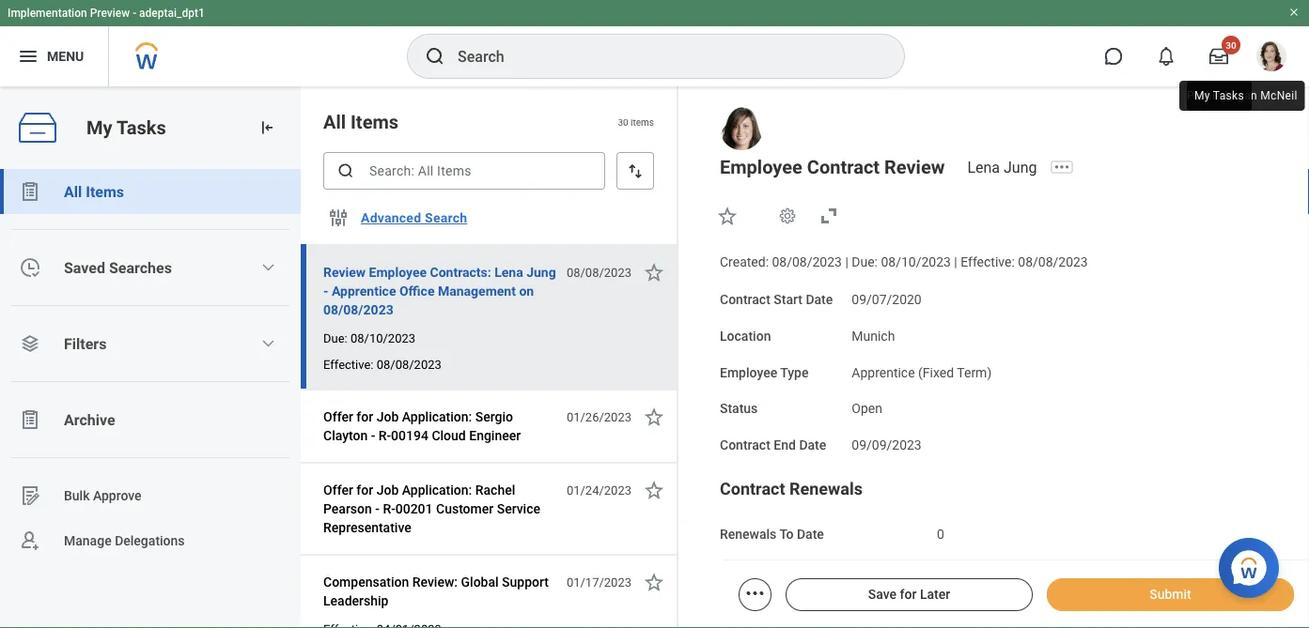 Task type: locate. For each thing, give the bounding box(es) containing it.
user plus image
[[19, 530, 41, 553]]

application: up "cloud"
[[402, 409, 472, 425]]

0 vertical spatial items
[[351, 111, 399, 133]]

clipboard image for archive
[[19, 409, 41, 432]]

1 horizontal spatial review
[[885, 156, 945, 178]]

1 vertical spatial search image
[[337, 162, 355, 181]]

related actions image
[[744, 583, 767, 606]]

0 vertical spatial renewals
[[790, 480, 863, 499]]

0 vertical spatial apprentice
[[332, 283, 396, 299]]

- inside review employee contracts: lena jung - apprentice office management on 08/08/2023
[[323, 283, 329, 299]]

1 vertical spatial effective:
[[323, 358, 374, 372]]

management
[[438, 283, 516, 299]]

1 horizontal spatial apprentice
[[852, 365, 915, 381]]

1 vertical spatial tasks
[[117, 117, 166, 139]]

renewals down end
[[790, 480, 863, 499]]

1 horizontal spatial |
[[955, 255, 958, 270]]

for inside offer for job application: rachel pearson - r-00201 customer service representative
[[357, 483, 373, 498]]

0 horizontal spatial lena
[[495, 265, 523, 280]]

2 vertical spatial employee
[[720, 365, 778, 381]]

munich
[[852, 329, 895, 344]]

0 horizontal spatial |
[[846, 255, 849, 270]]

employee's photo (lena jung) image
[[720, 107, 763, 150]]

0 vertical spatial lena
[[968, 158, 1000, 176]]

compensation review: global support leadership
[[323, 575, 549, 609]]

my up all items button
[[86, 117, 112, 139]]

1 vertical spatial 30
[[618, 116, 629, 128]]

0 horizontal spatial effective:
[[323, 358, 374, 372]]

30 button
[[1199, 36, 1241, 77]]

for up "pearson"
[[357, 483, 373, 498]]

advanced
[[361, 210, 421, 226]]

close environment banner image
[[1289, 7, 1300, 18]]

on
[[519, 283, 534, 299]]

0 horizontal spatial all items
[[64, 183, 124, 201]]

1 vertical spatial 08/10/2023
[[351, 331, 416, 345]]

0 vertical spatial job
[[377, 409, 399, 425]]

perspective image
[[19, 333, 41, 355]]

1 horizontal spatial 30
[[1226, 39, 1237, 51]]

employee down location
[[720, 365, 778, 381]]

0 vertical spatial application:
[[402, 409, 472, 425]]

30 inside item list element
[[618, 116, 629, 128]]

clipboard image left archive
[[19, 409, 41, 432]]

1 horizontal spatial lena
[[968, 158, 1000, 176]]

1098 day(s)
[[937, 563, 1007, 579]]

offer up "pearson"
[[323, 483, 353, 498]]

apprentice (fixed term) element
[[852, 361, 992, 381]]

r-
[[379, 428, 391, 444], [383, 502, 396, 517]]

effective: inside item list element
[[323, 358, 374, 372]]

tasks
[[1214, 89, 1245, 102], [117, 117, 166, 139]]

08/10/2023 up contract start date element
[[881, 255, 951, 270]]

1 vertical spatial r-
[[383, 502, 396, 517]]

2 offer from the top
[[323, 483, 353, 498]]

due: 08/10/2023
[[323, 331, 416, 345]]

1 vertical spatial review
[[323, 265, 366, 280]]

0 horizontal spatial jung
[[527, 265, 556, 280]]

star image right 01/26/2023
[[643, 406, 666, 429]]

offer inside offer for job application: rachel pearson - r-00201 customer service representative
[[323, 483, 353, 498]]

0 vertical spatial all items
[[323, 111, 399, 133]]

30 left "profile logan mcneil" icon
[[1226, 39, 1237, 51]]

chevron down image
[[261, 260, 276, 275]]

contract inside group
[[720, 480, 786, 499]]

0 vertical spatial for
[[357, 409, 373, 425]]

date
[[806, 292, 833, 308], [799, 438, 827, 453], [797, 527, 824, 542]]

items
[[351, 111, 399, 133], [86, 183, 124, 201]]

open
[[852, 401, 883, 417]]

r- inside offer for job application: rachel pearson - r-00201 customer service representative
[[383, 502, 396, 517]]

0 horizontal spatial search image
[[337, 162, 355, 181]]

jung
[[1004, 158, 1037, 176], [527, 265, 556, 280]]

star image
[[716, 205, 739, 228], [643, 406, 666, 429], [643, 479, 666, 502]]

application: inside offer for job application: rachel pearson - r-00201 customer service representative
[[402, 483, 472, 498]]

1 vertical spatial all
[[64, 183, 82, 201]]

manage delegations
[[64, 534, 185, 549]]

offer
[[323, 409, 353, 425], [323, 483, 353, 498]]

review employee contracts: lena jung - apprentice office management on 08/08/2023
[[323, 265, 556, 318]]

0 horizontal spatial apprentice
[[332, 283, 396, 299]]

review inside review employee contracts: lena jung - apprentice office management on 08/08/2023
[[323, 265, 366, 280]]

clock check image
[[19, 257, 41, 279]]

apprentice (fixed term)
[[852, 365, 992, 381]]

0 vertical spatial clipboard image
[[19, 181, 41, 203]]

due: inside item list element
[[323, 331, 348, 345]]

apprentice inside review employee contracts: lena jung - apprentice office management on 08/08/2023
[[332, 283, 396, 299]]

0 vertical spatial r-
[[379, 428, 391, 444]]

offer for job application: sergio clayton - r-00194 cloud engineer button
[[323, 406, 557, 448]]

2 vertical spatial date
[[797, 527, 824, 542]]

0 horizontal spatial 30
[[618, 116, 629, 128]]

review employee contracts: lena jung - apprentice office management on 08/08/2023 button
[[323, 261, 557, 322]]

star image right 01/24/2023
[[643, 479, 666, 502]]

date right the to
[[797, 527, 824, 542]]

my left logan
[[1195, 89, 1211, 102]]

renewals to date element
[[937, 516, 945, 544]]

job inside offer for job application: rachel pearson - r-00201 customer service representative
[[377, 483, 399, 498]]

1 horizontal spatial tasks
[[1214, 89, 1245, 102]]

1 job from the top
[[377, 409, 399, 425]]

- up the representative
[[375, 502, 380, 517]]

0 horizontal spatial renewals
[[720, 527, 777, 542]]

contract end date
[[720, 438, 827, 453]]

0 vertical spatial date
[[806, 292, 833, 308]]

save
[[869, 588, 897, 603]]

1 vertical spatial star image
[[643, 572, 666, 594]]

all up saved
[[64, 183, 82, 201]]

all right transformation import image
[[323, 111, 346, 133]]

0 vertical spatial tasks
[[1214, 89, 1245, 102]]

- inside offer for job application: sergio clayton - r-00194 cloud engineer
[[371, 428, 375, 444]]

all items button
[[0, 169, 301, 214]]

archive
[[64, 411, 115, 429]]

1 horizontal spatial items
[[351, 111, 399, 133]]

contract renewals button
[[720, 480, 863, 499]]

end
[[774, 438, 796, 453]]

- up due: 08/10/2023
[[323, 283, 329, 299]]

my
[[1195, 89, 1211, 102], [86, 117, 112, 139]]

review down 'configure' icon
[[323, 265, 366, 280]]

employee down employee's photo (lena jung) at the top
[[720, 156, 803, 178]]

date for contract start date
[[806, 292, 833, 308]]

2 application: from the top
[[402, 483, 472, 498]]

star image up the created:
[[716, 205, 739, 228]]

application: up 00201
[[402, 483, 472, 498]]

employee inside review employee contracts: lena jung - apprentice office management on 08/08/2023
[[369, 265, 427, 280]]

for up clayton
[[357, 409, 373, 425]]

1 vertical spatial star image
[[643, 406, 666, 429]]

saved searches button
[[0, 245, 301, 290]]

30 inside 30 button
[[1226, 39, 1237, 51]]

contract up location
[[720, 292, 771, 308]]

due:
[[852, 255, 878, 270], [323, 331, 348, 345]]

job
[[377, 409, 399, 425], [377, 483, 399, 498]]

0 vertical spatial employee
[[720, 156, 803, 178]]

1 vertical spatial job
[[377, 483, 399, 498]]

sergio
[[476, 409, 513, 425]]

08/10/2023 up effective: 08/08/2023
[[351, 331, 416, 345]]

r- inside offer for job application: sergio clayton - r-00194 cloud engineer
[[379, 428, 391, 444]]

0 vertical spatial search image
[[424, 45, 447, 68]]

effective:
[[961, 255, 1015, 270], [323, 358, 374, 372]]

date for renewals to date
[[797, 527, 824, 542]]

for for pearson
[[357, 483, 373, 498]]

0 horizontal spatial my
[[86, 117, 112, 139]]

items
[[631, 116, 654, 128]]

1 vertical spatial offer
[[323, 483, 353, 498]]

renewals
[[790, 480, 863, 499], [720, 527, 777, 542]]

2 vertical spatial star image
[[643, 479, 666, 502]]

location
[[720, 329, 771, 344]]

1 horizontal spatial renewals
[[790, 480, 863, 499]]

configure image
[[327, 207, 350, 229]]

compensation
[[323, 575, 409, 590]]

30 items
[[618, 116, 654, 128]]

start
[[774, 292, 803, 308]]

clipboard image inside 'archive' button
[[19, 409, 41, 432]]

1 horizontal spatial my
[[1195, 89, 1211, 102]]

employee up office in the left top of the page
[[369, 265, 427, 280]]

due: up effective: 08/08/2023
[[323, 331, 348, 345]]

pearson
[[323, 502, 372, 517]]

employee for employee type
[[720, 365, 778, 381]]

date right start
[[806, 292, 833, 308]]

search image
[[424, 45, 447, 68], [337, 162, 355, 181]]

job up 00201
[[377, 483, 399, 498]]

my inside tooltip
[[1195, 89, 1211, 102]]

1 vertical spatial jung
[[527, 265, 556, 280]]

1 vertical spatial employee
[[369, 265, 427, 280]]

contract down status
[[720, 438, 771, 453]]

clipboard image inside all items button
[[19, 181, 41, 203]]

customer
[[436, 502, 494, 517]]

star image right 01/17/2023
[[643, 572, 666, 594]]

1 vertical spatial items
[[86, 183, 124, 201]]

1 vertical spatial renewals
[[720, 527, 777, 542]]

1 vertical spatial lena
[[495, 265, 523, 280]]

0 horizontal spatial 08/10/2023
[[351, 331, 416, 345]]

application:
[[402, 409, 472, 425], [402, 483, 472, 498]]

my tasks tooltip
[[1184, 77, 1256, 115]]

08/08/2023
[[772, 255, 842, 270], [1018, 255, 1088, 270], [567, 266, 632, 280], [323, 302, 394, 318], [377, 358, 442, 372]]

- right preview
[[133, 7, 136, 20]]

2 job from the top
[[377, 483, 399, 498]]

menu banner
[[0, 0, 1310, 86]]

review left lena jung
[[885, 156, 945, 178]]

r- right clayton
[[379, 428, 391, 444]]

1 vertical spatial my
[[86, 117, 112, 139]]

1 vertical spatial for
[[357, 483, 373, 498]]

- right clayton
[[371, 428, 375, 444]]

profile
[[1187, 89, 1222, 102]]

my tasks
[[1195, 89, 1245, 102], [86, 117, 166, 139]]

profile logan mcneil image
[[1257, 41, 1287, 75]]

job inside offer for job application: sergio clayton - r-00194 cloud engineer
[[377, 409, 399, 425]]

created:
[[720, 255, 769, 270]]

clipboard image up clock check image
[[19, 181, 41, 203]]

employee for employee contract review
[[720, 156, 803, 178]]

star image
[[643, 261, 666, 284], [643, 572, 666, 594]]

1 vertical spatial clipboard image
[[19, 409, 41, 432]]

2 vertical spatial for
[[900, 588, 917, 603]]

0 vertical spatial my tasks
[[1195, 89, 1245, 102]]

0 horizontal spatial due:
[[323, 331, 348, 345]]

0 vertical spatial all
[[323, 111, 346, 133]]

for right save at the right of page
[[900, 588, 917, 603]]

effective: 08/08/2023
[[323, 358, 442, 372]]

1 application: from the top
[[402, 409, 472, 425]]

profile logan mcneil tooltip
[[1176, 77, 1309, 115]]

2 star image from the top
[[643, 572, 666, 594]]

contract up fullscreen image
[[807, 156, 880, 178]]

apprentice
[[332, 283, 396, 299], [852, 365, 915, 381]]

1 horizontal spatial effective:
[[961, 255, 1015, 270]]

review:
[[412, 575, 458, 590]]

0 vertical spatial 30
[[1226, 39, 1237, 51]]

1 star image from the top
[[643, 261, 666, 284]]

|
[[846, 255, 849, 270], [955, 255, 958, 270]]

0 horizontal spatial items
[[86, 183, 124, 201]]

contract for contract start date
[[720, 292, 771, 308]]

1 vertical spatial due:
[[323, 331, 348, 345]]

1 horizontal spatial jung
[[1004, 158, 1037, 176]]

1 vertical spatial date
[[799, 438, 827, 453]]

1 vertical spatial application:
[[402, 483, 472, 498]]

1 horizontal spatial my tasks
[[1195, 89, 1245, 102]]

contract end date element
[[852, 427, 922, 455]]

employee contract review
[[720, 156, 945, 178]]

apprentice down munich
[[852, 365, 915, 381]]

30 for 30
[[1226, 39, 1237, 51]]

apprentice up due: 08/10/2023
[[332, 283, 396, 299]]

type
[[781, 365, 809, 381]]

0 horizontal spatial review
[[323, 265, 366, 280]]

list
[[0, 169, 301, 564]]

open element
[[852, 398, 883, 417]]

r- up the representative
[[383, 502, 396, 517]]

0 vertical spatial star image
[[643, 261, 666, 284]]

application: inside offer for job application: sergio clayton - r-00194 cloud engineer
[[402, 409, 472, 425]]

all inside item list element
[[323, 111, 346, 133]]

0 vertical spatial 08/10/2023
[[881, 255, 951, 270]]

1 horizontal spatial search image
[[424, 45, 447, 68]]

1 horizontal spatial all
[[323, 111, 346, 133]]

0 vertical spatial due:
[[852, 255, 878, 270]]

for inside offer for job application: sergio clayton - r-00194 cloud engineer
[[357, 409, 373, 425]]

2 clipboard image from the top
[[19, 409, 41, 432]]

08/10/2023
[[881, 255, 951, 270], [351, 331, 416, 345]]

renewals left the to
[[720, 527, 777, 542]]

clayton
[[323, 428, 368, 444]]

date right end
[[799, 438, 827, 453]]

0 vertical spatial offer
[[323, 409, 353, 425]]

star image left the created:
[[643, 261, 666, 284]]

1 vertical spatial all items
[[64, 183, 124, 201]]

clipboard image
[[19, 181, 41, 203], [19, 409, 41, 432]]

offer for job application: rachel pearson - r-00201 customer service representative
[[323, 483, 541, 536]]

job up the 00194
[[377, 409, 399, 425]]

all
[[323, 111, 346, 133], [64, 183, 82, 201]]

0 vertical spatial my
[[1195, 89, 1211, 102]]

review
[[885, 156, 945, 178], [323, 265, 366, 280]]

0 vertical spatial jung
[[1004, 158, 1037, 176]]

offer inside offer for job application: sergio clayton - r-00194 cloud engineer
[[323, 409, 353, 425]]

my tasks element
[[0, 86, 301, 629]]

contract renewals
[[720, 480, 863, 499]]

1 offer from the top
[[323, 409, 353, 425]]

1 horizontal spatial due:
[[852, 255, 878, 270]]

1 clipboard image from the top
[[19, 181, 41, 203]]

contract down contract end date
[[720, 480, 786, 499]]

1 horizontal spatial all items
[[323, 111, 399, 133]]

08/08/2023 inside review employee contracts: lena jung - apprentice office management on 08/08/2023
[[323, 302, 394, 318]]

star image for offer for job application: rachel pearson - r-00201 customer service representative
[[643, 479, 666, 502]]

0 vertical spatial effective:
[[961, 255, 1015, 270]]

fullscreen image
[[818, 205, 840, 228]]

date inside contract renewals group
[[797, 527, 824, 542]]

2 | from the left
[[955, 255, 958, 270]]

30 left items
[[618, 116, 629, 128]]

items inside button
[[86, 183, 124, 201]]

due: up contract start date element
[[852, 255, 878, 270]]

0 horizontal spatial my tasks
[[86, 117, 166, 139]]

item list element
[[301, 86, 679, 629]]

0 horizontal spatial all
[[64, 183, 82, 201]]

engineer
[[469, 428, 521, 444]]

justify image
[[17, 45, 39, 68]]

search image inside item list element
[[337, 162, 355, 181]]

0 horizontal spatial tasks
[[117, 117, 166, 139]]

offer up clayton
[[323, 409, 353, 425]]

1 horizontal spatial 08/10/2023
[[881, 255, 951, 270]]



Task type: describe. For each thing, give the bounding box(es) containing it.
08/10/2023 inside item list element
[[351, 331, 416, 345]]

advanced search
[[361, 210, 467, 226]]

Search: All Items text field
[[323, 152, 605, 190]]

lena jung element
[[968, 158, 1049, 176]]

archive button
[[0, 398, 301, 443]]

bulk approve
[[64, 489, 142, 504]]

09/09/2023
[[852, 438, 922, 453]]

later
[[920, 588, 951, 603]]

clipboard image for all items
[[19, 181, 41, 203]]

contract for contract renewals
[[720, 480, 786, 499]]

for for clayton
[[357, 409, 373, 425]]

status
[[720, 401, 758, 417]]

star image for compensation review: global support leadership
[[643, 572, 666, 594]]

manage
[[64, 534, 112, 549]]

searches
[[109, 259, 172, 277]]

submit button
[[1047, 579, 1295, 612]]

star image for offer for job application: sergio clayton - r-00194 cloud engineer
[[643, 406, 666, 429]]

01/24/2023
[[567, 484, 632, 498]]

rachel
[[476, 483, 515, 498]]

search
[[425, 210, 467, 226]]

offer for job application: sergio clayton - r-00194 cloud engineer
[[323, 409, 521, 444]]

sort image
[[626, 162, 645, 181]]

renewals to date
[[720, 527, 824, 542]]

1098
[[937, 563, 967, 579]]

application: for cloud
[[402, 409, 472, 425]]

list containing all items
[[0, 169, 301, 564]]

to
[[780, 527, 794, 542]]

contract start date element
[[852, 281, 922, 309]]

filters button
[[0, 322, 301, 367]]

job for 00194
[[377, 409, 399, 425]]

contract for contract end date
[[720, 438, 771, 453]]

offer for offer for job application: sergio clayton - r-00194 cloud engineer
[[323, 409, 353, 425]]

saved
[[64, 259, 105, 277]]

bulk approve link
[[0, 474, 301, 519]]

implementation
[[8, 7, 87, 20]]

30 for 30 items
[[618, 116, 629, 128]]

delegations
[[115, 534, 185, 549]]

saved searches
[[64, 259, 172, 277]]

for inside button
[[900, 588, 917, 603]]

compensation review: global support leadership button
[[323, 572, 557, 613]]

preview
[[90, 7, 130, 20]]

mcneil
[[1261, 89, 1298, 102]]

date for contract end date
[[799, 438, 827, 453]]

offer for offer for job application: rachel pearson - r-00201 customer service representative
[[323, 483, 353, 498]]

bulk
[[64, 489, 90, 504]]

menu button
[[0, 26, 108, 86]]

representative
[[323, 520, 412, 536]]

lena jung
[[968, 158, 1037, 176]]

office
[[400, 283, 435, 299]]

save for later
[[869, 588, 951, 603]]

all inside button
[[64, 183, 82, 201]]

rename image
[[19, 485, 41, 508]]

cloud
[[432, 428, 466, 444]]

all items inside item list element
[[323, 111, 399, 133]]

global
[[461, 575, 499, 590]]

term)
[[957, 365, 992, 381]]

save for later button
[[786, 579, 1033, 612]]

tasks inside tooltip
[[1214, 89, 1245, 102]]

employee type
[[720, 365, 809, 381]]

advanced search button
[[353, 199, 475, 237]]

service
[[497, 502, 541, 517]]

support
[[502, 575, 549, 590]]

menu
[[47, 49, 84, 64]]

submit
[[1150, 588, 1192, 603]]

transformation import image
[[258, 118, 276, 137]]

0
[[937, 527, 945, 542]]

star image for review employee contracts: lena jung - apprentice office management on 08/08/2023
[[643, 261, 666, 284]]

0 vertical spatial star image
[[716, 205, 739, 228]]

offer for job application: rachel pearson - r-00201 customer service representative button
[[323, 479, 557, 540]]

r- for 00201
[[383, 502, 396, 517]]

my tasks inside tooltip
[[1195, 89, 1245, 102]]

00201
[[396, 502, 433, 517]]

notifications large image
[[1157, 47, 1176, 66]]

01/17/2023
[[567, 576, 632, 590]]

contract start date
[[720, 292, 833, 308]]

approve
[[93, 489, 142, 504]]

munich element
[[852, 325, 895, 344]]

chevron down image
[[261, 337, 276, 352]]

contracts:
[[430, 265, 491, 280]]

items inside item list element
[[351, 111, 399, 133]]

day(s)
[[970, 563, 1007, 579]]

adeptai_dpt1
[[139, 7, 205, 20]]

1 | from the left
[[846, 255, 849, 270]]

- inside offer for job application: rachel pearson - r-00201 customer service representative
[[375, 502, 380, 517]]

0 vertical spatial review
[[885, 156, 945, 178]]

r- for 00194
[[379, 428, 391, 444]]

gear image
[[778, 207, 797, 226]]

inbox large image
[[1210, 47, 1229, 66]]

- inside menu banner
[[133, 7, 136, 20]]

leadership
[[323, 594, 389, 609]]

contract renewals group
[[720, 478, 1272, 599]]

Search Workday  search field
[[458, 36, 866, 77]]

application: for customer
[[402, 483, 472, 498]]

1 vertical spatial my tasks
[[86, 117, 166, 139]]

implementation preview -   adeptai_dpt1
[[8, 7, 205, 20]]

1 vertical spatial apprentice
[[852, 365, 915, 381]]

logan
[[1225, 89, 1258, 102]]

(fixed
[[919, 365, 954, 381]]

lena inside review employee contracts: lena jung - apprentice office management on 08/08/2023
[[495, 265, 523, 280]]

job for 00201
[[377, 483, 399, 498]]

jung inside review employee contracts: lena jung - apprentice office management on 08/08/2023
[[527, 265, 556, 280]]

filters
[[64, 335, 107, 353]]

search image inside menu banner
[[424, 45, 447, 68]]

created: 08/08/2023 | due: 08/10/2023 | effective: 08/08/2023
[[720, 255, 1088, 270]]

09/07/2020
[[852, 292, 922, 308]]

profile logan mcneil
[[1187, 89, 1298, 102]]

manage delegations link
[[0, 519, 301, 564]]

00194
[[391, 428, 429, 444]]

all items inside button
[[64, 183, 124, 201]]

01/26/2023
[[567, 410, 632, 424]]



Task type: vqa. For each thing, say whether or not it's contained in the screenshot.
chevron left small 'image'
no



